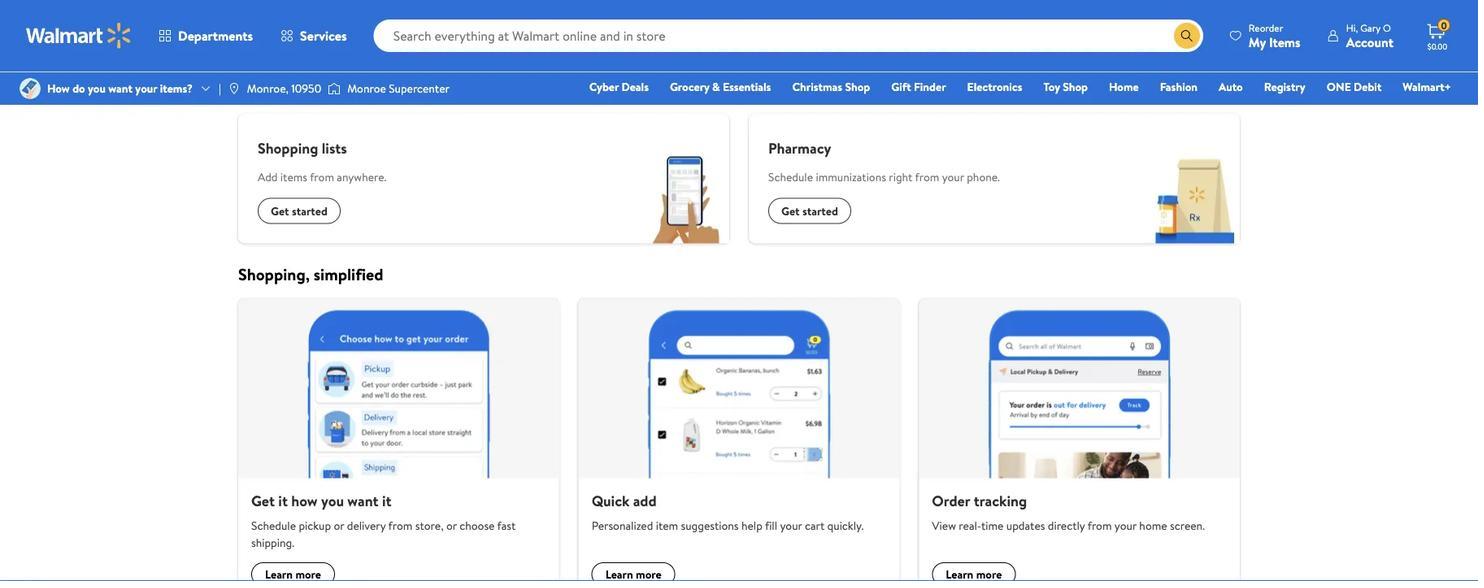 Task type: describe. For each thing, give the bounding box(es) containing it.
order tracking list item
[[909, 299, 1250, 581]]

started for immunizations
[[803, 203, 838, 219]]

life's
[[922, 20, 945, 36]]

fashion
[[1160, 79, 1198, 95]]

 image for monroe, 10950
[[228, 82, 241, 95]]

gift finder link
[[884, 78, 953, 96]]

cyber deals
[[589, 79, 649, 95]]

create & manage registries for life's big events.
[[768, 20, 1000, 36]]

christmas shop link
[[785, 78, 878, 96]]

pickup
[[299, 518, 331, 533]]

want inside get it how you want it schedule pickup or delivery from store, or choose fast shipping.
[[348, 491, 379, 512]]

quick add personalized item suggestions help fill your cart quickly.
[[592, 491, 864, 533]]

suggestions
[[681, 518, 739, 533]]

one
[[1327, 79, 1351, 95]]

toy shop link
[[1036, 78, 1095, 96]]

schedule immunizations right from your phone.
[[768, 169, 1000, 185]]

started for savings
[[292, 54, 328, 70]]

get started for immunizations
[[781, 203, 838, 219]]

reorder
[[1249, 21, 1283, 35]]

help
[[741, 518, 763, 533]]

gift finder
[[891, 79, 946, 95]]

shopping, simplified
[[238, 263, 384, 286]]

0 vertical spatial schedule
[[768, 169, 813, 185]]

get it how you want it schedule pickup or delivery from store, or choose fast shipping.
[[251, 491, 516, 551]]

fill
[[765, 518, 777, 533]]

anywhere.
[[337, 169, 387, 185]]

toy
[[1044, 79, 1060, 95]]

registries
[[856, 20, 902, 36]]

get for schedule
[[781, 203, 800, 219]]

on
[[339, 20, 351, 36]]

departments button
[[145, 16, 267, 55]]

0 horizontal spatial want
[[108, 80, 133, 96]]

events.
[[965, 20, 1000, 36]]

deals
[[622, 79, 649, 95]]

directly
[[1048, 518, 1085, 533]]

registry link
[[1257, 78, 1313, 96]]

manage
[[815, 20, 854, 36]]

items
[[280, 169, 307, 185]]

real-
[[959, 518, 981, 533]]

monroe supercenter
[[347, 80, 450, 96]]

pharmacy. schedule immunizations right from your phone. image
[[1151, 154, 1240, 244]]

home link
[[1102, 78, 1146, 96]]

do
[[72, 80, 85, 96]]

phone.
[[967, 169, 1000, 185]]

add
[[633, 491, 657, 512]]

future
[[354, 20, 385, 36]]

from right the items
[[310, 169, 334, 185]]

get started button for &
[[768, 49, 851, 75]]

walmart+
[[1403, 79, 1451, 95]]

monroe, 10950
[[247, 80, 321, 96]]

registry
[[1264, 79, 1306, 95]]

registry. create and manage registries for life's big events. get started. image
[[1151, 5, 1240, 95]]

home
[[1109, 79, 1139, 95]]

gift
[[891, 79, 911, 95]]

how do you want your items?
[[47, 80, 193, 96]]

electronics link
[[960, 78, 1030, 96]]

immunizations
[[816, 169, 886, 185]]

 image for monroe supercenter
[[328, 81, 341, 97]]

grocery & essentials link
[[663, 78, 778, 96]]

 image for how do you want your items?
[[20, 78, 41, 99]]

o
[[1383, 21, 1391, 35]]

from inside get it how you want it schedule pickup or delivery from store, or choose fast shipping.
[[388, 518, 413, 533]]

you inside get it how you want it schedule pickup or delivery from store, or choose fast shipping.
[[321, 491, 344, 512]]

essentials
[[723, 79, 771, 95]]

auto link
[[1212, 78, 1250, 96]]

add items from anywhere.
[[258, 169, 387, 185]]

from inside order tracking view real-time updates directly from your home screen.
[[1088, 518, 1112, 533]]

purchases.
[[387, 20, 439, 36]]

cyber
[[589, 79, 619, 95]]

get for redeem
[[271, 54, 289, 70]]

quickly.
[[827, 518, 864, 533]]

choose
[[460, 518, 495, 533]]

walmart+ link
[[1396, 78, 1459, 96]]

debit
[[1354, 79, 1382, 95]]

shopping lists. add items from anywhere. get started. image
[[640, 154, 729, 244]]

get started for &
[[781, 54, 838, 70]]

supercenter
[[389, 80, 450, 96]]

list containing get it how you want it
[[228, 299, 1250, 581]]

get started button for savings
[[258, 49, 341, 75]]

|
[[219, 80, 221, 96]]

grocery
[[670, 79, 710, 95]]



Task type: vqa. For each thing, say whether or not it's contained in the screenshot.
Grocery's &
yes



Task type: locate. For each thing, give the bounding box(es) containing it.
schedule down 'pharmacy'
[[768, 169, 813, 185]]

your left home
[[1115, 518, 1137, 533]]

from
[[310, 169, 334, 185], [915, 169, 939, 185], [388, 518, 413, 533], [1088, 518, 1112, 533]]

1 or from the left
[[334, 518, 344, 533]]

how
[[291, 491, 318, 512]]

get up monroe, 10950
[[271, 54, 289, 70]]

your right fill on the right bottom of page
[[780, 518, 802, 533]]

get for create
[[781, 54, 800, 70]]

0 horizontal spatial or
[[334, 518, 344, 533]]

2 or from the left
[[446, 518, 457, 533]]

shopping lists
[[258, 138, 347, 158]]

quick
[[592, 491, 630, 512]]

lists
[[322, 138, 347, 158]]

shop for christmas shop
[[845, 79, 870, 95]]

redeem
[[258, 20, 298, 36]]

get started up the 10950
[[271, 54, 328, 70]]

1 horizontal spatial it
[[382, 491, 392, 512]]

get down 'pharmacy'
[[781, 203, 800, 219]]

schedule up shipping.
[[251, 518, 296, 533]]

right
[[889, 169, 913, 185]]

1 vertical spatial schedule
[[251, 518, 296, 533]]

get inside get it how you want it schedule pickup or delivery from store, or choose fast shipping.
[[251, 491, 275, 512]]

started for &
[[803, 54, 838, 70]]

 image left "how"
[[20, 78, 41, 99]]

your left items?
[[135, 80, 157, 96]]

fast
[[497, 518, 516, 533]]

your inside quick add personalized item suggestions help fill your cart quickly.
[[780, 518, 802, 533]]

want
[[108, 80, 133, 96], [348, 491, 379, 512]]

0 horizontal spatial  image
[[20, 78, 41, 99]]

shopping,
[[238, 263, 310, 286]]

your
[[135, 80, 157, 96], [942, 169, 964, 185], [780, 518, 802, 533], [1115, 518, 1137, 533]]

item
[[656, 518, 678, 533]]

or right store,
[[446, 518, 457, 533]]

walmart image
[[26, 23, 132, 49]]

1 horizontal spatial you
[[321, 491, 344, 512]]

it
[[278, 491, 288, 512], [382, 491, 392, 512]]

get started up christmas
[[781, 54, 838, 70]]

2 it from the left
[[382, 491, 392, 512]]

items
[[1269, 33, 1301, 51]]

store,
[[415, 518, 444, 533]]

 image
[[20, 78, 41, 99], [328, 81, 341, 97], [228, 82, 241, 95]]

started up christmas
[[803, 54, 838, 70]]

10950
[[291, 80, 321, 96]]

search icon image
[[1181, 29, 1194, 42]]

 image right the 10950
[[328, 81, 341, 97]]

1 vertical spatial want
[[348, 491, 379, 512]]

0 horizontal spatial you
[[88, 80, 106, 96]]

reorder my items
[[1249, 21, 1301, 51]]

get started button up the 10950
[[258, 49, 341, 75]]

from right directly
[[1088, 518, 1112, 533]]

one debit
[[1327, 79, 1382, 95]]

get started button for immunizations
[[768, 198, 851, 224]]

want right "do"
[[108, 80, 133, 96]]

& right grocery on the left top of page
[[712, 79, 720, 95]]

Walmart Site-Wide search field
[[374, 20, 1203, 52]]

0 horizontal spatial &
[[712, 79, 720, 95]]

want up delivery
[[348, 491, 379, 512]]

get
[[271, 54, 289, 70], [781, 54, 800, 70], [271, 203, 289, 219], [781, 203, 800, 219], [251, 491, 275, 512]]

& right "create"
[[805, 20, 813, 36]]

0
[[1441, 18, 1447, 32]]

grocery & essentials
[[670, 79, 771, 95]]

1 horizontal spatial &
[[805, 20, 813, 36]]

2 shop from the left
[[1063, 79, 1088, 95]]

1 horizontal spatial  image
[[228, 82, 241, 95]]

 image right |
[[228, 82, 241, 95]]

get down search search box
[[781, 54, 800, 70]]

started down immunizations
[[803, 203, 838, 219]]

shop right christmas
[[845, 79, 870, 95]]

from left store,
[[388, 518, 413, 533]]

order
[[932, 491, 970, 512]]

services button
[[267, 16, 361, 55]]

christmas
[[792, 79, 842, 95]]

home
[[1140, 518, 1167, 533]]

it up delivery
[[382, 491, 392, 512]]

get down add
[[271, 203, 289, 219]]

started for items
[[292, 203, 328, 219]]

1 vertical spatial you
[[321, 491, 344, 512]]

0 horizontal spatial it
[[278, 491, 288, 512]]

0 vertical spatial you
[[88, 80, 106, 96]]

2 horizontal spatial  image
[[328, 81, 341, 97]]

personalized
[[592, 518, 653, 533]]

christmas shop
[[792, 79, 870, 95]]

1 horizontal spatial schedule
[[768, 169, 813, 185]]

1 horizontal spatial shop
[[1063, 79, 1088, 95]]

get started down the items
[[271, 203, 328, 219]]

get started button down the items
[[258, 198, 341, 224]]

delivery
[[347, 518, 386, 533]]

shop for toy shop
[[1063, 79, 1088, 95]]

one debit link
[[1320, 78, 1389, 96]]

hi,
[[1346, 21, 1358, 35]]

redeem savings on future purchases.
[[258, 20, 439, 36]]

screen.
[[1170, 518, 1205, 533]]

services
[[300, 27, 347, 45]]

or right pickup
[[334, 518, 344, 533]]

get for add
[[271, 203, 289, 219]]

cart
[[805, 518, 825, 533]]

view
[[932, 518, 956, 533]]

shipping.
[[251, 535, 294, 551]]

order tracking view real-time updates directly from your home screen.
[[932, 491, 1205, 533]]

1 vertical spatial &
[[712, 79, 720, 95]]

get started for savings
[[271, 54, 328, 70]]

how
[[47, 80, 70, 96]]

simplified
[[314, 263, 384, 286]]

& for grocery
[[712, 79, 720, 95]]

& for create
[[805, 20, 813, 36]]

you right how
[[321, 491, 344, 512]]

manufacturer offers. redeem savings on future purchases. get started. image
[[640, 5, 729, 95]]

1 it from the left
[[278, 491, 288, 512]]

for
[[905, 20, 919, 36]]

get started
[[271, 54, 328, 70], [781, 54, 838, 70], [271, 203, 328, 219], [781, 203, 838, 219]]

schedule inside get it how you want it schedule pickup or delivery from store, or choose fast shipping.
[[251, 518, 296, 533]]

started down add items from anywhere.
[[292, 203, 328, 219]]

you right "do"
[[88, 80, 106, 96]]

get started button down immunizations
[[768, 198, 851, 224]]

pharmacy
[[768, 138, 831, 158]]

cyber deals link
[[582, 78, 656, 96]]

auto
[[1219, 79, 1243, 95]]

electronics
[[967, 79, 1023, 95]]

&
[[805, 20, 813, 36], [712, 79, 720, 95]]

tracking
[[974, 491, 1027, 512]]

items?
[[160, 80, 193, 96]]

updates
[[1007, 518, 1045, 533]]

add
[[258, 169, 278, 185]]

savings
[[301, 20, 336, 36]]

0 vertical spatial want
[[108, 80, 133, 96]]

your inside order tracking view real-time updates directly from your home screen.
[[1115, 518, 1137, 533]]

fashion link
[[1153, 78, 1205, 96]]

1 horizontal spatial want
[[348, 491, 379, 512]]

time
[[981, 518, 1004, 533]]

from right right
[[915, 169, 939, 185]]

shop right toy
[[1063, 79, 1088, 95]]

get started button up christmas
[[768, 49, 851, 75]]

1 shop from the left
[[845, 79, 870, 95]]

my
[[1249, 33, 1266, 51]]

your left phone.
[[942, 169, 964, 185]]

started up the 10950
[[292, 54, 328, 70]]

monroe,
[[247, 80, 289, 96]]

quick add list item
[[569, 299, 909, 581]]

$0.00
[[1428, 41, 1448, 52]]

get started button for items
[[258, 198, 341, 224]]

0 horizontal spatial shop
[[845, 79, 870, 95]]

hi, gary o account
[[1346, 21, 1394, 51]]

monroe
[[347, 80, 386, 96]]

get started down immunizations
[[781, 203, 838, 219]]

it left how
[[278, 491, 288, 512]]

started
[[292, 54, 328, 70], [803, 54, 838, 70], [292, 203, 328, 219], [803, 203, 838, 219]]

0 horizontal spatial schedule
[[251, 518, 296, 533]]

account
[[1346, 33, 1394, 51]]

1 horizontal spatial or
[[446, 518, 457, 533]]

toy shop
[[1044, 79, 1088, 95]]

get left how
[[251, 491, 275, 512]]

get started for items
[[271, 203, 328, 219]]

get it how you want it list item
[[228, 299, 569, 581]]

list
[[228, 299, 1250, 581]]

0 vertical spatial &
[[805, 20, 813, 36]]

gary
[[1361, 21, 1381, 35]]

finder
[[914, 79, 946, 95]]

Search search field
[[374, 20, 1203, 52]]



